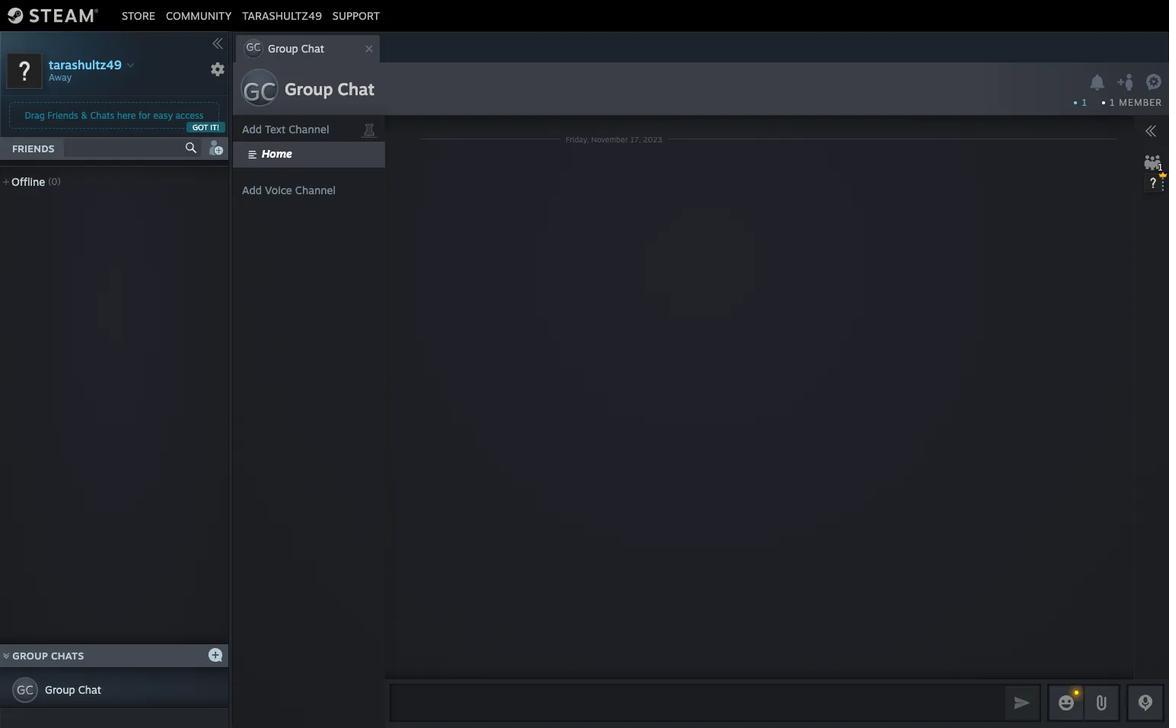 Task type: locate. For each thing, give the bounding box(es) containing it.
offline
[[11, 175, 45, 188]]

away
[[49, 71, 72, 83]]

here
[[117, 110, 136, 121]]

tarashultz49 up &
[[49, 57, 122, 72]]

)
[[57, 176, 61, 187]]

channel right voice
[[295, 184, 336, 197]]

group chat up unpin channel list icon
[[285, 78, 375, 99]]

chat down group chats
[[78, 683, 101, 696]]

drag
[[25, 110, 45, 121]]

support
[[333, 9, 380, 22]]

home
[[262, 147, 292, 160]]

0 horizontal spatial chats
[[51, 650, 84, 662]]

gc up create new text channel image
[[243, 76, 276, 107]]

gc down collapse chats list image
[[17, 682, 33, 698]]

1 horizontal spatial chats
[[90, 110, 114, 121]]

group
[[268, 42, 298, 55], [285, 78, 333, 99], [12, 650, 48, 662], [45, 683, 75, 696]]

chats right &
[[90, 110, 114, 121]]

group inside 'gc group chat'
[[268, 42, 298, 55]]

0 horizontal spatial group chat
[[45, 683, 101, 696]]

friends
[[47, 110, 78, 121], [12, 142, 55, 155]]

1 left member
[[1111, 97, 1116, 108]]

1 left 1 member
[[1083, 97, 1088, 108]]

chats right collapse chats list image
[[51, 650, 84, 662]]

0 vertical spatial friends
[[47, 110, 78, 121]]

chats
[[90, 110, 114, 121], [51, 650, 84, 662]]

1 horizontal spatial 1
[[1111, 97, 1116, 108]]

easy
[[153, 110, 173, 121]]

unpin channel list image
[[359, 119, 379, 139]]

0 vertical spatial tarashultz49
[[242, 9, 322, 22]]

&
[[81, 110, 88, 121]]

1 for 1 member
[[1111, 97, 1116, 108]]

0 vertical spatial channel
[[289, 123, 329, 136]]

voice
[[265, 184, 292, 197]]

gc down tarashultz49 link on the left top
[[246, 40, 261, 53]]

friends down 'drag'
[[12, 142, 55, 155]]

friends inside drag friends & chats here for easy access got it!
[[47, 110, 78, 121]]

0 vertical spatial chat
[[301, 42, 325, 55]]

channel
[[289, 123, 329, 136], [295, 184, 336, 197]]

chat
[[301, 42, 325, 55], [338, 78, 375, 99], [78, 683, 101, 696]]

1 vertical spatial chat
[[338, 78, 375, 99]]

tarashultz49
[[242, 9, 322, 22], [49, 57, 122, 72]]

create new voice channel image
[[242, 181, 257, 197]]

0 vertical spatial add
[[242, 123, 262, 136]]

1 horizontal spatial tarashultz49
[[242, 9, 322, 22]]

add
[[242, 123, 262, 136], [242, 184, 262, 197]]

group chat down group chats
[[45, 683, 101, 696]]

None text field
[[390, 684, 1002, 722]]

gc
[[246, 40, 261, 53], [243, 76, 276, 107], [17, 682, 33, 698]]

add voice channel
[[242, 184, 336, 197]]

1 vertical spatial add
[[242, 184, 262, 197]]

1 horizontal spatial group chat
[[285, 78, 375, 99]]

for
[[139, 110, 151, 121]]

channel for add voice channel
[[295, 184, 336, 197]]

1 1 from the left
[[1083, 97, 1088, 108]]

create new text channel image
[[242, 120, 257, 136]]

0 horizontal spatial tarashultz49
[[49, 57, 122, 72]]

support link
[[327, 9, 386, 22]]

chat down tarashultz49 link on the left top
[[301, 42, 325, 55]]

1
[[1083, 97, 1088, 108], [1111, 97, 1116, 108]]

add left text
[[242, 123, 262, 136]]

community
[[166, 9, 232, 22]]

collapse chats list image
[[0, 653, 18, 659]]

0 horizontal spatial 1
[[1083, 97, 1088, 108]]

chat down close this tab image
[[338, 78, 375, 99]]

got
[[193, 123, 208, 132]]

0
[[51, 176, 57, 187]]

gc inside 'gc group chat'
[[246, 40, 261, 53]]

2 1 from the left
[[1111, 97, 1116, 108]]

2 add from the top
[[242, 184, 262, 197]]

chats inside drag friends & chats here for easy access got it!
[[90, 110, 114, 121]]

1 horizontal spatial chat
[[301, 42, 325, 55]]

channel right text
[[289, 123, 329, 136]]

0 vertical spatial chats
[[90, 110, 114, 121]]

manage notification settings image
[[1088, 74, 1108, 91]]

0 vertical spatial gc
[[246, 40, 261, 53]]

1 add from the top
[[242, 123, 262, 136]]

group chat
[[285, 78, 375, 99], [45, 683, 101, 696]]

close this tab image
[[362, 44, 377, 53]]

2 vertical spatial chat
[[78, 683, 101, 696]]

tarashultz49 up 'gc group chat'
[[242, 9, 322, 22]]

add left voice
[[242, 184, 262, 197]]

add for add text channel
[[242, 123, 262, 136]]

1 vertical spatial channel
[[295, 184, 336, 197]]

1 vertical spatial friends
[[12, 142, 55, 155]]

friday, november 17, 2023
[[566, 134, 663, 144]]

friends left &
[[47, 110, 78, 121]]



Task type: describe. For each thing, give the bounding box(es) containing it.
chat inside 'gc group chat'
[[301, 42, 325, 55]]

1 for 1
[[1083, 97, 1088, 108]]

add for add voice channel
[[242, 184, 262, 197]]

search my friends list image
[[184, 141, 198, 155]]

2023
[[643, 134, 663, 144]]

1 vertical spatial chats
[[51, 650, 84, 662]]

submit image
[[1013, 693, 1033, 713]]

1 vertical spatial group chat
[[45, 683, 101, 696]]

offline ( 0 )
[[11, 175, 61, 188]]

community link
[[161, 9, 237, 22]]

gc group chat
[[246, 40, 325, 55]]

manage group chat settings image
[[1146, 74, 1166, 93]]

manage friends list settings image
[[210, 62, 225, 77]]

2 horizontal spatial chat
[[338, 78, 375, 99]]

add text channel
[[242, 123, 329, 136]]

0 horizontal spatial chat
[[78, 683, 101, 696]]

access
[[176, 110, 204, 121]]

1 member
[[1111, 97, 1163, 108]]

store
[[122, 9, 155, 22]]

1 vertical spatial gc
[[243, 76, 276, 107]]

send special image
[[1093, 694, 1111, 712]]

2 vertical spatial gc
[[17, 682, 33, 698]]

0 vertical spatial group chat
[[285, 78, 375, 99]]

november
[[592, 134, 628, 144]]

it!
[[210, 123, 219, 132]]

17,
[[631, 134, 641, 144]]

create a group chat image
[[208, 647, 223, 662]]

group chats
[[12, 650, 84, 662]]

sorting alphabetically image
[[204, 171, 222, 190]]

expand member list image
[[1145, 125, 1158, 137]]

1 vertical spatial tarashultz49
[[49, 57, 122, 72]]

add a friend image
[[207, 139, 224, 156]]

(
[[48, 176, 51, 187]]

drag friends & chats here for easy access got it!
[[25, 110, 219, 132]]

store link
[[117, 9, 161, 22]]

friday,
[[566, 134, 589, 144]]

member
[[1120, 97, 1163, 108]]

text
[[265, 123, 286, 136]]

channel for add text channel
[[289, 123, 329, 136]]

invite a friend to this group chat image
[[1117, 72, 1137, 92]]

tarashultz49 link
[[237, 9, 327, 22]]



Task type: vqa. For each thing, say whether or not it's contained in the screenshot.
You at the bottom of page
no



